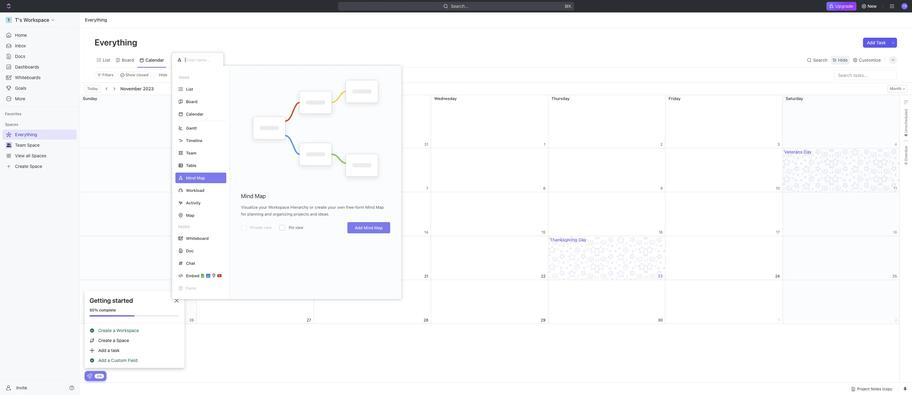 Task type: locate. For each thing, give the bounding box(es) containing it.
22
[[541, 274, 546, 279]]

own
[[337, 205, 345, 210]]

1 vertical spatial create
[[98, 338, 112, 344]]

0 vertical spatial row
[[80, 95, 900, 149]]

new
[[868, 3, 877, 9]]

and down or
[[310, 212, 317, 217]]

1 horizontal spatial calendar
[[186, 112, 203, 117]]

goals
[[15, 86, 26, 91]]

add
[[867, 40, 875, 45], [355, 226, 363, 231], [98, 348, 106, 354], [98, 358, 106, 364]]

26
[[189, 318, 194, 323]]

tuesday
[[317, 96, 333, 101]]

list link
[[101, 56, 110, 64]]

list
[[103, 57, 110, 63], [186, 87, 193, 92]]

space
[[116, 338, 129, 344]]

0 vertical spatial hide
[[838, 57, 848, 63]]

1 and from the left
[[265, 212, 272, 217]]

board
[[122, 57, 134, 63], [186, 99, 198, 104]]

show closed button
[[118, 71, 151, 79]]

0 vertical spatial list
[[103, 57, 110, 63]]

1 row from the top
[[80, 95, 900, 149]]

add left the task
[[98, 348, 106, 354]]

onboarding checklist button element
[[87, 374, 92, 379]]

0 horizontal spatial calendar
[[146, 57, 164, 63]]

0 horizontal spatial view
[[264, 226, 272, 230]]

add for add mind map
[[355, 226, 363, 231]]

view right the pin
[[295, 226, 303, 230]]

started
[[112, 297, 133, 305]]

1 horizontal spatial view
[[295, 226, 303, 230]]

1 create from the top
[[98, 328, 112, 334]]

map
[[255, 193, 266, 200], [376, 205, 384, 210], [186, 213, 194, 218], [374, 226, 383, 231]]

create
[[98, 328, 112, 334], [98, 338, 112, 344]]

grid containing veterans day
[[79, 95, 900, 383]]

timeline
[[186, 138, 202, 143]]

add down form
[[355, 226, 363, 231]]

2/4
[[97, 375, 102, 378]]

0 vertical spatial day
[[804, 150, 812, 155]]

1 vertical spatial workspace
[[116, 328, 139, 334]]

0 vertical spatial mind
[[241, 193, 253, 200]]

tasks
[[178, 76, 189, 80]]

list left board link
[[103, 57, 110, 63]]

or
[[310, 205, 314, 210]]

day
[[804, 150, 812, 155], [579, 238, 586, 243]]

0 horizontal spatial your
[[259, 205, 267, 210]]

0 vertical spatial board
[[122, 57, 134, 63]]

favorites button
[[2, 111, 24, 118]]

favorites
[[5, 112, 21, 116]]

calendar
[[146, 57, 164, 63], [186, 112, 203, 117]]

board up show at the left
[[122, 57, 134, 63]]

1 your from the left
[[259, 205, 267, 210]]

calendar up gantt at top
[[186, 112, 203, 117]]

1 vertical spatial row
[[80, 193, 900, 237]]

home link
[[2, 30, 77, 40]]

grid
[[79, 95, 900, 383]]

1 horizontal spatial list
[[186, 87, 193, 92]]

invite
[[16, 386, 27, 391]]

sidebar navigation
[[0, 12, 80, 396]]

6
[[904, 134, 908, 137]]

2 vertical spatial row
[[80, 281, 900, 325]]

free-
[[346, 205, 355, 210]]

1 horizontal spatial board
[[186, 99, 198, 104]]

1 horizontal spatial and
[[310, 212, 317, 217]]

overdue
[[904, 146, 908, 163]]

mind inside visualize your workspace hierarchy or create your own free-form mind map for planning and organizing projects and ideas.
[[365, 205, 375, 210]]

1 vertical spatial mind
[[365, 205, 375, 210]]

create for create a space
[[98, 338, 112, 344]]

tree
[[2, 130, 77, 172]]

veterans day row
[[80, 149, 900, 193]]

upgrade
[[835, 3, 853, 9]]

⌘k
[[565, 3, 571, 9]]

1 horizontal spatial hide
[[838, 57, 848, 63]]

24
[[775, 274, 780, 279]]

a left the task
[[108, 348, 110, 354]]

1 vertical spatial day
[[579, 238, 586, 243]]

task
[[111, 348, 120, 354]]

calendar up hide button
[[146, 57, 164, 63]]

organizing
[[273, 212, 293, 217]]

1 horizontal spatial day
[[804, 150, 812, 155]]

doc
[[186, 249, 194, 254]]

inbox link
[[2, 41, 77, 51]]

new button
[[859, 1, 881, 11]]

and
[[265, 212, 272, 217], [310, 212, 317, 217]]

view for pin view
[[295, 226, 303, 230]]

0 vertical spatial workspace
[[268, 205, 289, 210]]

workspace
[[268, 205, 289, 210], [116, 328, 139, 334]]

a
[[113, 328, 115, 334], [113, 338, 115, 344], [108, 348, 110, 354], [108, 358, 110, 364]]

thanksgiving
[[550, 238, 577, 243]]

onboarding checklist button image
[[87, 374, 92, 379]]

2 row from the top
[[80, 193, 900, 237]]

0 horizontal spatial workspace
[[116, 328, 139, 334]]

getting
[[90, 297, 111, 305]]

your up planning
[[259, 205, 267, 210]]

your
[[259, 205, 267, 210], [328, 205, 336, 210]]

a down the add a task
[[108, 358, 110, 364]]

create a space
[[98, 338, 129, 344]]

a up the "create a space"
[[113, 328, 115, 334]]

create a workspace
[[98, 328, 139, 334]]

mind down form
[[364, 226, 373, 231]]

workspace up the "organizing" on the left
[[268, 205, 289, 210]]

form
[[355, 205, 364, 210]]

search...
[[451, 3, 469, 9]]

add for add a custom field
[[98, 358, 106, 364]]

1 vertical spatial calendar
[[186, 112, 203, 117]]

add for add a task
[[98, 348, 106, 354]]

1 vertical spatial everything
[[95, 37, 139, 47]]

0 horizontal spatial day
[[579, 238, 586, 243]]

view
[[264, 226, 272, 230], [295, 226, 303, 230]]

create up the "create a space"
[[98, 328, 112, 334]]

2 view from the left
[[295, 226, 303, 230]]

2 create from the top
[[98, 338, 112, 344]]

view right private
[[264, 226, 272, 230]]

1 horizontal spatial workspace
[[268, 205, 289, 210]]

create up the add a task
[[98, 338, 112, 344]]

1 horizontal spatial your
[[328, 205, 336, 210]]

board link
[[120, 56, 134, 64]]

add down the add a task
[[98, 358, 106, 364]]

close image
[[174, 299, 179, 303]]

a left space
[[113, 338, 115, 344]]

0 vertical spatial create
[[98, 328, 112, 334]]

table
[[186, 163, 196, 168]]

workspace up space
[[116, 328, 139, 334]]

board down tasks
[[186, 99, 198, 104]]

add inside button
[[867, 40, 875, 45]]

workspace inside visualize your workspace hierarchy or create your own free-form mind map for planning and organizing projects and ideas.
[[268, 205, 289, 210]]

add left task
[[867, 40, 875, 45]]

a for custom
[[108, 358, 110, 364]]

mind right form
[[365, 205, 375, 210]]

tree inside sidebar navigation
[[2, 130, 77, 172]]

view button
[[172, 56, 192, 64]]

row containing 26
[[80, 281, 900, 325]]

mind up visualize
[[241, 193, 253, 200]]

hide right "search"
[[838, 57, 848, 63]]

whiteboard
[[186, 236, 209, 241]]

day right the "thanksgiving"
[[579, 238, 586, 243]]

1 view from the left
[[264, 226, 272, 230]]

dashboards link
[[2, 62, 77, 72]]

hide
[[838, 57, 848, 63], [159, 73, 167, 77]]

wednesday
[[434, 96, 457, 101]]

and right planning
[[265, 212, 272, 217]]

workload
[[186, 188, 204, 193]]

0 horizontal spatial list
[[103, 57, 110, 63]]

visualize your workspace hierarchy or create your own free-form mind map for planning and organizing projects and ideas.
[[241, 205, 384, 217]]

50%
[[90, 308, 98, 313]]

1 vertical spatial hide
[[159, 73, 167, 77]]

workspace for your
[[268, 205, 289, 210]]

0 horizontal spatial hide
[[159, 73, 167, 77]]

hide down calendar link
[[159, 73, 167, 77]]

0 vertical spatial calendar
[[146, 57, 164, 63]]

day right veterans
[[804, 150, 812, 155]]

3 row from the top
[[80, 281, 900, 325]]

row
[[80, 95, 900, 149], [80, 193, 900, 237], [80, 281, 900, 325]]

0 horizontal spatial board
[[122, 57, 134, 63]]

0 horizontal spatial and
[[265, 212, 272, 217]]

your left own
[[328, 205, 336, 210]]

list down tasks
[[186, 87, 193, 92]]



Task type: describe. For each thing, give the bounding box(es) containing it.
private
[[250, 226, 263, 230]]

team
[[186, 151, 196, 156]]

for
[[241, 212, 246, 217]]

friday
[[669, 96, 681, 101]]

customize
[[859, 57, 881, 63]]

task
[[876, 40, 886, 45]]

add task
[[867, 40, 886, 45]]

search
[[813, 57, 828, 63]]

upgrade link
[[827, 2, 856, 11]]

planning
[[247, 212, 263, 217]]

27
[[307, 318, 311, 323]]

calendar link
[[144, 56, 164, 64]]

goals link
[[2, 83, 77, 93]]

add task button
[[863, 38, 890, 48]]

hide button
[[156, 71, 170, 79]]

home
[[15, 32, 27, 38]]

workspace for a
[[116, 328, 139, 334]]

thanksgiving day row
[[80, 237, 900, 281]]

0
[[904, 163, 908, 165]]

25
[[893, 274, 897, 279]]

pin view
[[289, 226, 303, 230]]

today button
[[85, 85, 100, 93]]

veterans day
[[784, 150, 812, 155]]

view
[[180, 57, 190, 63]]

hide inside hide button
[[159, 73, 167, 77]]

create for create a workspace
[[98, 328, 112, 334]]

a for space
[[113, 338, 115, 344]]

complete
[[99, 308, 116, 313]]

create
[[315, 205, 327, 210]]

day for thanksgiving day
[[579, 238, 586, 243]]

day for veterans day
[[804, 150, 812, 155]]

2 vertical spatial mind
[[364, 226, 373, 231]]

form
[[186, 286, 196, 291]]

ideas.
[[318, 212, 329, 217]]

field
[[128, 358, 138, 364]]

Enter name... field
[[184, 57, 218, 63]]

docs link
[[2, 52, 77, 61]]

visualize
[[241, 205, 258, 210]]

21
[[424, 274, 428, 279]]

veterans
[[784, 150, 803, 155]]

sunday
[[83, 96, 97, 101]]

chat
[[186, 261, 195, 266]]

Search tasks... text field
[[834, 71, 897, 80]]

add for add task
[[867, 40, 875, 45]]

map inside visualize your workspace hierarchy or create your own free-form mind map for planning and organizing projects and ideas.
[[376, 205, 384, 210]]

whiteboards
[[15, 75, 41, 80]]

pages
[[178, 225, 190, 229]]

29
[[541, 318, 546, 323]]

view button
[[172, 53, 192, 67]]

hide inside hide dropdown button
[[838, 57, 848, 63]]

thursday
[[551, 96, 570, 101]]

inbox
[[15, 43, 26, 48]]

2 and from the left
[[310, 212, 317, 217]]

view for private view
[[264, 226, 272, 230]]

mind map
[[241, 193, 266, 200]]

hierarchy
[[290, 205, 309, 210]]

a for workspace
[[113, 328, 115, 334]]

embed
[[186, 274, 199, 279]]

a for task
[[108, 348, 110, 354]]

everything link
[[83, 16, 109, 24]]

docs
[[15, 54, 25, 59]]

0 vertical spatial everything
[[85, 17, 107, 22]]

30
[[658, 318, 663, 323]]

search button
[[805, 56, 829, 64]]

customize button
[[851, 56, 883, 64]]

1 vertical spatial board
[[186, 99, 198, 104]]

spaces
[[5, 122, 18, 127]]

add a custom field
[[98, 358, 138, 364]]

23
[[658, 274, 663, 279]]

add mind map
[[355, 226, 383, 231]]

dashboards
[[15, 64, 39, 70]]

50% complete
[[90, 308, 116, 313]]

add a task
[[98, 348, 120, 354]]

custom
[[111, 358, 127, 364]]

1 vertical spatial list
[[186, 87, 193, 92]]

today
[[87, 86, 98, 91]]

2 your from the left
[[328, 205, 336, 210]]

show closed
[[125, 73, 148, 77]]

closed
[[136, 73, 148, 77]]

getting started
[[90, 297, 133, 305]]

thanksgiving day
[[550, 238, 586, 243]]

whiteboards link
[[2, 73, 77, 83]]

pin
[[289, 226, 294, 230]]

show
[[125, 73, 135, 77]]

projects
[[294, 212, 309, 217]]

saturday
[[786, 96, 803, 101]]

unscheduled
[[904, 109, 908, 134]]

28
[[424, 318, 428, 323]]

gantt
[[186, 126, 197, 131]]

hide button
[[831, 56, 850, 64]]



Task type: vqa. For each thing, say whether or not it's contained in the screenshot.
Favorites
yes



